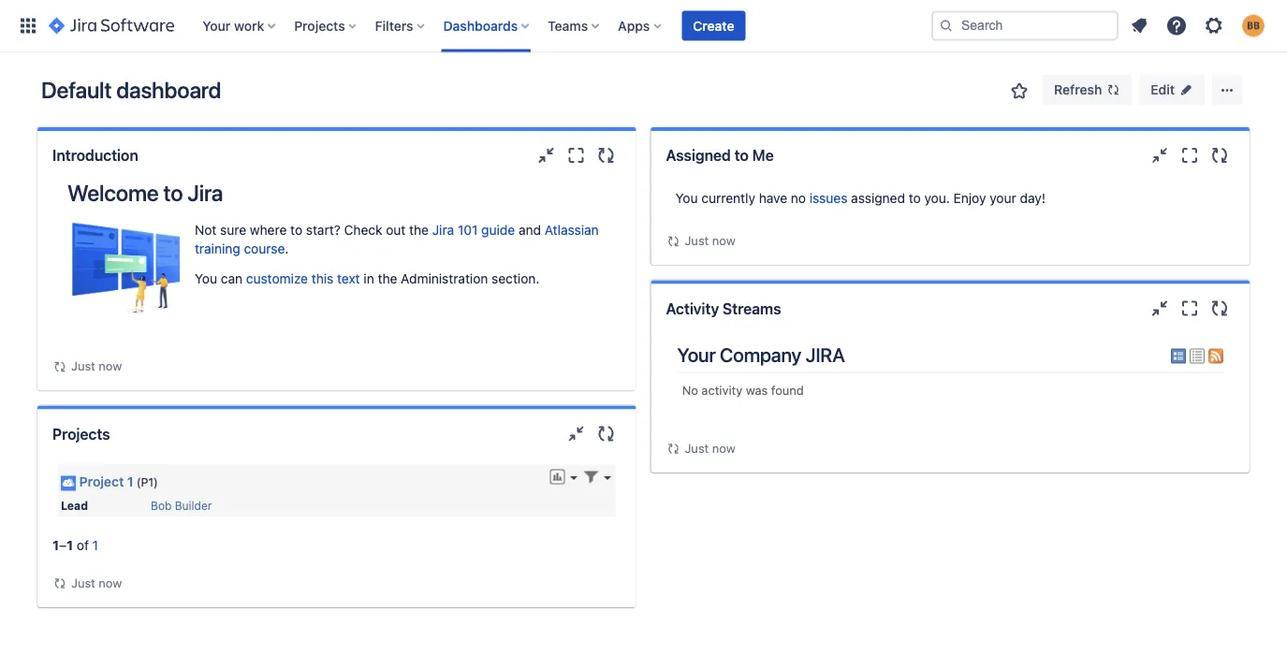 Task type: locate. For each thing, give the bounding box(es) containing it.
just inside activity streams region
[[685, 441, 709, 455]]

0 vertical spatial projects
[[294, 18, 345, 33]]

bob builder
[[151, 499, 212, 512]]

filters button
[[369, 11, 432, 41]]

refresh introduction image
[[595, 144, 617, 167]]

just now for assigned to me
[[685, 234, 735, 248]]

more dashboard actions image
[[1216, 79, 1238, 101]]

primary element
[[11, 0, 931, 52]]

just
[[685, 234, 709, 248], [71, 359, 95, 373], [685, 441, 709, 455], [71, 576, 95, 590]]

1 vertical spatial your
[[677, 344, 716, 367]]

your for your work
[[202, 18, 231, 33]]

projects
[[294, 18, 345, 33], [52, 425, 110, 443]]

1 horizontal spatial your
[[677, 344, 716, 367]]

0 horizontal spatial projects
[[52, 425, 110, 443]]

maximize introduction image
[[565, 144, 587, 167]]

out
[[386, 222, 406, 238]]

Search field
[[931, 11, 1119, 41]]

just now inside introduction "region"
[[71, 359, 122, 373]]

maximize activity streams image
[[1179, 297, 1201, 320]]

your
[[202, 18, 231, 33], [677, 344, 716, 367]]

work
[[234, 18, 264, 33]]

streams
[[723, 300, 781, 317]]

projects right 'work'
[[294, 18, 345, 33]]

0 vertical spatial jira
[[187, 180, 223, 206]]

edit link
[[1140, 75, 1205, 105]]

now inside assigned to me region
[[712, 234, 735, 248]]

projects up project
[[52, 425, 110, 443]]

1 vertical spatial an arrow curved in a circular way on the button that refreshes the dashboard image
[[52, 359, 67, 374]]

0 horizontal spatial the
[[378, 271, 397, 286]]

your inside activity streams region
[[677, 344, 716, 367]]

activity streams
[[666, 300, 781, 317]]

company
[[720, 344, 801, 367]]

refresh image
[[1106, 82, 1121, 97]]

0 horizontal spatial your
[[202, 18, 231, 33]]

of
[[77, 537, 89, 553]]

no
[[682, 383, 698, 397]]

to
[[734, 146, 749, 164], [163, 180, 183, 206], [909, 190, 921, 206], [290, 222, 302, 238]]

banner
[[0, 0, 1287, 52]]

to left me
[[734, 146, 749, 164]]

1 vertical spatial jira
[[432, 222, 454, 238]]

1 horizontal spatial the
[[409, 222, 429, 238]]

an arrow curved in a circular way on the button that refreshes the dashboard image
[[666, 234, 681, 249], [52, 359, 67, 374], [52, 576, 67, 591]]

the
[[409, 222, 429, 238], [378, 271, 397, 286]]

1 horizontal spatial jira
[[432, 222, 454, 238]]

now inside introduction "region"
[[99, 359, 122, 373]]

just inside introduction "region"
[[71, 359, 95, 373]]

1 horizontal spatial you
[[675, 190, 698, 206]]

create
[[693, 18, 734, 33]]

1
[[127, 474, 133, 490], [52, 537, 59, 553], [66, 537, 73, 553], [92, 537, 98, 553]]

refresh projects image
[[595, 423, 617, 445]]

can
[[221, 271, 243, 286]]

an arrow curved in a circular way on the button that refreshes the dashboard image for activity streams
[[666, 234, 681, 249]]

was
[[746, 383, 768, 397]]

just for introduction
[[71, 359, 95, 373]]

you left can
[[195, 271, 217, 286]]

edit
[[1151, 82, 1175, 97]]

project
[[79, 474, 124, 490]]

to left you.
[[909, 190, 921, 206]]

activity
[[701, 383, 742, 397]]

you left the currently
[[675, 190, 698, 206]]

jira software image
[[49, 15, 174, 37], [49, 15, 174, 37]]

administration
[[401, 271, 488, 286]]

day!
[[1020, 190, 1046, 206]]

just inside projects region
[[71, 576, 95, 590]]

your inside popup button
[[202, 18, 231, 33]]

atlassian training course
[[195, 222, 599, 256]]

jira 101 guide link
[[432, 222, 515, 238]]

your
[[990, 190, 1016, 206]]

projects inside popup button
[[294, 18, 345, 33]]

no activity was found
[[682, 383, 804, 397]]

to right welcome
[[163, 180, 183, 206]]

customize
[[246, 271, 308, 286]]

minimize activity streams image
[[1149, 297, 1171, 320]]

you
[[675, 190, 698, 206], [195, 271, 217, 286]]

builder
[[175, 499, 212, 512]]

an arrow curved in a circular way on the button that refreshes the dashboard image inside introduction "region"
[[52, 359, 67, 374]]

text
[[337, 271, 360, 286]]

default dashboard
[[41, 77, 221, 103]]

found
[[771, 383, 804, 397]]

you currently have no issues assigned to you. enjoy your day!
[[675, 190, 1046, 206]]

filters
[[375, 18, 413, 33]]

jira
[[806, 344, 845, 367]]

0 vertical spatial you
[[675, 190, 698, 206]]

0 horizontal spatial you
[[195, 271, 217, 286]]

0 horizontal spatial jira
[[187, 180, 223, 206]]

dashboards button
[[438, 11, 537, 41]]

guide
[[481, 222, 515, 238]]

have
[[759, 190, 787, 206]]

just now inside assigned to me region
[[685, 234, 735, 248]]

1 vertical spatial you
[[195, 271, 217, 286]]

now
[[712, 234, 735, 248], [99, 359, 122, 373], [712, 441, 735, 455], [99, 576, 122, 590]]

in
[[364, 271, 374, 286]]

start?
[[306, 222, 341, 238]]

just for projects
[[71, 576, 95, 590]]

your work
[[202, 18, 264, 33]]

0 vertical spatial an arrow curved in a circular way on the button that refreshes the dashboard image
[[666, 234, 681, 249]]

just now
[[685, 234, 735, 248], [71, 359, 122, 373], [685, 441, 735, 455], [71, 576, 122, 590]]

the right out
[[409, 222, 429, 238]]

your left 'work'
[[202, 18, 231, 33]]

just now inside activity streams region
[[685, 441, 735, 455]]

appswitcher icon image
[[17, 15, 39, 37]]

section.
[[492, 271, 540, 286]]

an arrow curved in a circular way on the button that refreshes the dashboard image for projects
[[52, 359, 67, 374]]

the right in
[[378, 271, 397, 286]]

0 vertical spatial the
[[409, 222, 429, 238]]

projects button
[[289, 11, 364, 41]]

course
[[244, 241, 285, 256]]

you.
[[924, 190, 950, 206]]

assigned to me
[[666, 146, 774, 164]]

atlassian training course link
[[195, 222, 599, 256]]

refresh
[[1054, 82, 1102, 97]]

just now inside projects region
[[71, 576, 122, 590]]

an arrow curved in a circular way on the button that refreshes the dashboard image inside assigned to me region
[[666, 234, 681, 249]]

you inside assigned to me region
[[675, 190, 698, 206]]

now inside activity streams region
[[712, 441, 735, 455]]

default
[[41, 77, 112, 103]]

jira
[[187, 180, 223, 206], [432, 222, 454, 238]]

0 vertical spatial your
[[202, 18, 231, 33]]

you inside introduction "region"
[[195, 271, 217, 286]]

1 horizontal spatial projects
[[294, 18, 345, 33]]

bob
[[151, 499, 172, 512]]

introduction
[[52, 146, 138, 164]]

1 vertical spatial the
[[378, 271, 397, 286]]

atlassian
[[545, 222, 599, 238]]

jira up not
[[187, 180, 223, 206]]

just inside assigned to me region
[[685, 234, 709, 248]]

jira left the 101
[[432, 222, 454, 238]]

and
[[519, 222, 541, 238]]

refresh activity streams image
[[1208, 297, 1231, 320]]

projects region
[[52, 458, 621, 593]]

now inside projects region
[[99, 576, 122, 590]]

your up no
[[677, 344, 716, 367]]

2 vertical spatial an arrow curved in a circular way on the button that refreshes the dashboard image
[[52, 576, 67, 591]]



Task type: vqa. For each thing, say whether or not it's contained in the screenshot.
Posts
no



Task type: describe. For each thing, give the bounding box(es) containing it.
dashboards
[[443, 18, 518, 33]]

customize this text link
[[246, 271, 360, 286]]

just now for activity streams
[[685, 441, 735, 455]]

.
[[285, 241, 289, 256]]

activity
[[666, 300, 719, 317]]

welcome
[[67, 180, 159, 206]]

–
[[59, 537, 66, 553]]

just now for projects
[[71, 576, 122, 590]]

minimize projects image
[[565, 423, 587, 445]]

me
[[752, 146, 774, 164]]

your work button
[[197, 11, 283, 41]]

minimize assigned to me image
[[1149, 144, 1171, 167]]

1 – 1 of 1
[[52, 537, 98, 553]]

issues
[[810, 190, 848, 206]]

help image
[[1165, 15, 1188, 37]]

assigned
[[666, 146, 731, 164]]

issues link
[[810, 190, 848, 206]]

settings image
[[1203, 15, 1225, 37]]

notifications image
[[1128, 15, 1150, 37]]

not sure where to start? check out the jira 101 guide and
[[195, 222, 545, 238]]

introduction region
[[52, 180, 621, 376]]

1 link
[[92, 537, 98, 553]]

now for activity streams
[[712, 441, 735, 455]]

you can customize this text in the administration section.
[[195, 271, 540, 286]]

not
[[195, 222, 217, 238]]

check
[[344, 222, 382, 238]]

an arrow curved in a circular way on the button that refreshes the dashboard image
[[666, 441, 681, 456]]

your for your company jira
[[677, 344, 716, 367]]

now for introduction
[[99, 359, 122, 373]]

no
[[791, 190, 806, 206]]

minimize introduction image
[[535, 144, 557, 167]]

to inside region
[[909, 190, 921, 206]]

1 vertical spatial projects
[[52, 425, 110, 443]]

edit icon image
[[1179, 82, 1194, 97]]

(p1)
[[136, 476, 158, 489]]

now for assigned to me
[[712, 234, 735, 248]]

apps button
[[612, 11, 669, 41]]

search image
[[939, 18, 954, 33]]

an arrow curved in a circular way on the button that refreshes the dashboard image inside projects region
[[52, 576, 67, 591]]

you for you currently have no
[[675, 190, 698, 206]]

maximize assigned to me image
[[1179, 144, 1201, 167]]

your company jira
[[677, 344, 845, 367]]

just now for introduction
[[71, 359, 122, 373]]

enjoy
[[954, 190, 986, 206]]

this
[[312, 271, 334, 286]]

project 1 (p1)
[[79, 474, 158, 490]]

just for assigned to me
[[685, 234, 709, 248]]

activity streams region
[[666, 333, 1235, 458]]

lead
[[61, 499, 88, 512]]

just for activity streams
[[685, 441, 709, 455]]

101
[[458, 222, 478, 238]]

star default dashboard image
[[1008, 80, 1031, 102]]

teams button
[[542, 11, 607, 41]]

bob builder link
[[151, 499, 212, 512]]

dashboard
[[116, 77, 221, 103]]

sure
[[220, 222, 246, 238]]

currently
[[701, 190, 755, 206]]

banner containing your work
[[0, 0, 1287, 52]]

where
[[250, 222, 287, 238]]

now for projects
[[99, 576, 122, 590]]

assigned to me region
[[666, 180, 1235, 250]]

assigned
[[851, 190, 905, 206]]

to left the start?
[[290, 222, 302, 238]]

your profile and settings image
[[1242, 15, 1265, 37]]

you for you can
[[195, 271, 217, 286]]

project 1 link
[[79, 474, 133, 490]]

teams
[[548, 18, 588, 33]]

refresh button
[[1043, 75, 1132, 105]]

training
[[195, 241, 240, 256]]

refresh assigned to me image
[[1208, 144, 1231, 167]]

create button
[[682, 11, 746, 41]]

welcome to jira
[[67, 180, 223, 206]]

apps
[[618, 18, 650, 33]]



